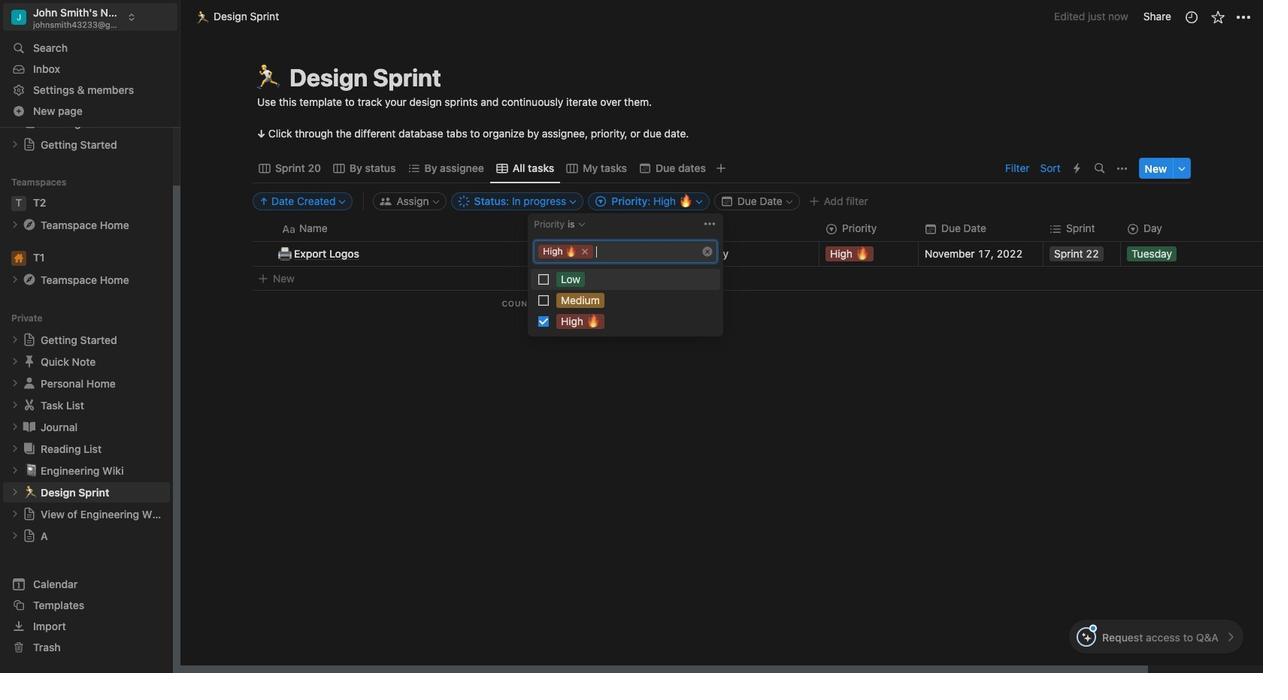 Task type: describe. For each thing, give the bounding box(es) containing it.
1 open image from the top
[[11, 140, 20, 149]]

3 tab from the left
[[402, 158, 490, 179]]

8 open image from the top
[[11, 510, 20, 519]]

2 tab from the left
[[327, 158, 402, 179]]

1 horizontal spatial 🏃 image
[[255, 60, 282, 96]]

favorite image
[[1211, 9, 1226, 24]]

7 open image from the top
[[11, 467, 20, 476]]

6 open image from the top
[[11, 445, 20, 454]]

5 open image from the top
[[11, 532, 20, 541]]

1 open image from the top
[[11, 221, 20, 230]]

3 open image from the top
[[11, 379, 20, 388]]

0 vertical spatial 🔥 image
[[566, 244, 577, 259]]

3 open image from the top
[[11, 336, 20, 345]]

📓 image
[[24, 462, 38, 479]]

5 tab from the left
[[561, 158, 633, 179]]

2 open image from the top
[[11, 276, 20, 285]]

0 horizontal spatial 🏃 image
[[196, 8, 210, 25]]

6 tab from the left
[[633, 158, 712, 179]]



Task type: vqa. For each thing, say whether or not it's contained in the screenshot.
Change page icon
yes



Task type: locate. For each thing, give the bounding box(es) containing it.
0 vertical spatial 🏃 image
[[196, 8, 210, 25]]

4 open image from the top
[[11, 488, 20, 497]]

🖨 image
[[278, 246, 292, 263]]

🔥 image
[[856, 245, 869, 262]]

tab
[[253, 158, 327, 179], [327, 158, 402, 179], [402, 158, 490, 179], [490, 158, 561, 179], [561, 158, 633, 179], [633, 158, 712, 179]]

create and view automations image
[[1074, 164, 1081, 174]]

updates image
[[1184, 9, 1199, 24]]

5 open image from the top
[[11, 423, 20, 432]]

🏃 image
[[24, 484, 38, 501]]

tab list
[[253, 154, 1001, 184]]

0 horizontal spatial 🔥 image
[[566, 244, 577, 259]]

1 horizontal spatial 🔥 image
[[587, 312, 600, 330]]

open image
[[11, 140, 20, 149], [11, 276, 20, 285], [11, 336, 20, 345], [11, 401, 20, 410], [11, 423, 20, 432], [11, 445, 20, 454], [11, 467, 20, 476], [11, 510, 20, 519]]

open image
[[11, 221, 20, 230], [11, 358, 20, 367], [11, 379, 20, 388], [11, 488, 20, 497], [11, 532, 20, 541]]

2 open image from the top
[[11, 358, 20, 367]]

t image
[[11, 196, 26, 211]]

🔥 image
[[566, 244, 577, 259], [587, 312, 600, 330]]

change page icon image
[[23, 138, 36, 151], [22, 218, 37, 233], [22, 273, 37, 288], [23, 333, 36, 347], [22, 354, 37, 370], [22, 376, 37, 391], [22, 398, 37, 413], [22, 420, 37, 435], [22, 442, 37, 457], [23, 508, 36, 521], [23, 530, 36, 543]]

4 open image from the top
[[11, 401, 20, 410]]

4 tab from the left
[[490, 158, 561, 179]]

1 vertical spatial 🏃 image
[[255, 60, 282, 96]]

None text field
[[596, 246, 698, 259]]

1 vertical spatial 🔥 image
[[587, 312, 600, 330]]

1 tab from the left
[[253, 158, 327, 179]]

🏃 image
[[196, 8, 210, 25], [255, 60, 282, 96]]



